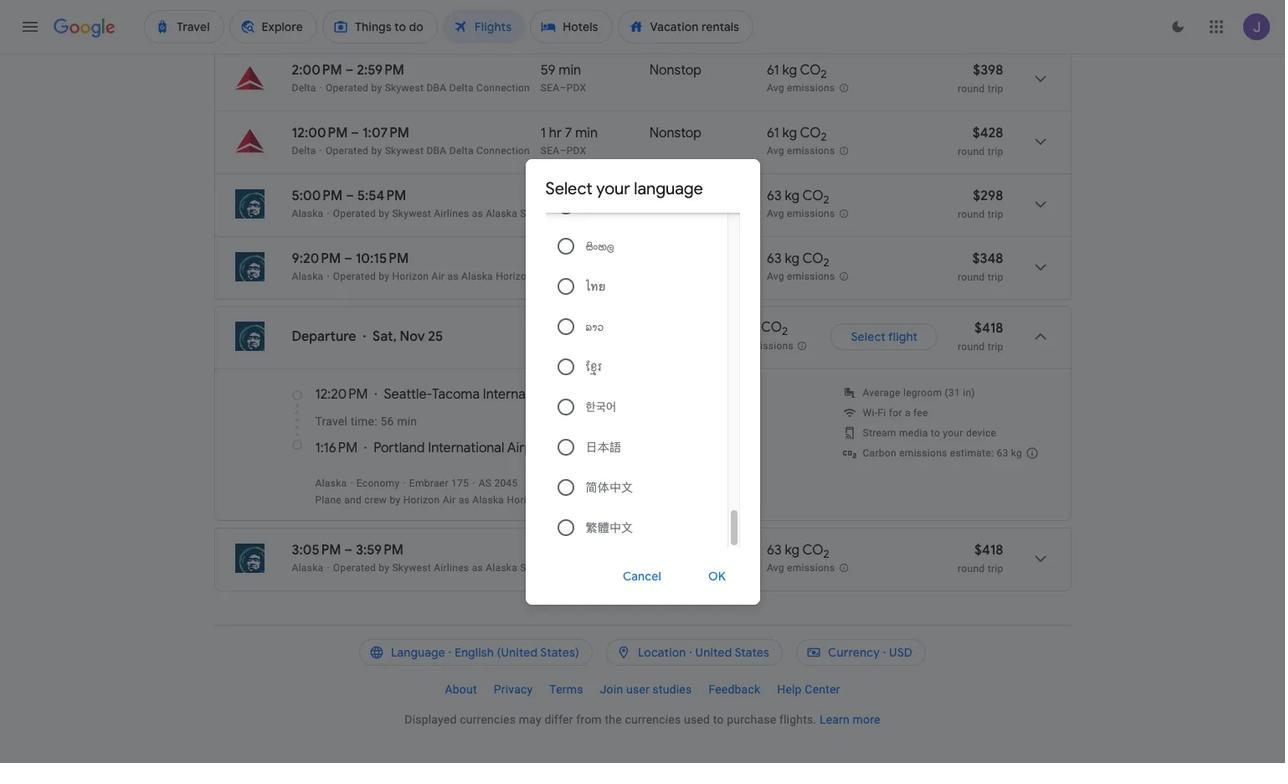 Task type: locate. For each thing, give the bounding box(es) containing it.
55
[[541, 250, 556, 267]]

trip down 348 us dollars text field
[[988, 271, 1004, 283]]

Arrival time: 3:59 PM. text field
[[356, 542, 404, 559]]

2 currencies from the left
[[625, 713, 681, 726]]

trip down '298 us dollars' text field
[[988, 209, 1004, 220]]

operated by skywest airlines as alaska skywest
[[333, 208, 561, 219], [333, 562, 561, 574]]

operated by horizon air as alaska horizon
[[333, 271, 533, 282]]

nonstop for 59 min
[[650, 62, 702, 79]]

0 horizontal spatial airport
[[507, 440, 551, 457]]

175
[[452, 477, 469, 489]]

2 vertical spatial connection
[[477, 145, 530, 157]]

round for 54 min
[[958, 209, 985, 220]]

– down total duration 54 min. element
[[560, 208, 567, 219]]

2 for $398
[[821, 67, 827, 81]]

avg emissions
[[767, 82, 836, 94], [767, 145, 836, 157], [767, 208, 836, 220], [767, 271, 836, 282], [726, 340, 794, 351], [767, 562, 836, 574]]

help center
[[778, 683, 841, 696]]

pdx down total duration 55 min. element
[[567, 271, 587, 282]]

min right the "7"
[[576, 125, 598, 142]]

sat,
[[373, 328, 397, 345]]

(
[[609, 386, 614, 403], [554, 440, 559, 457]]

1 $418 round trip from the top
[[958, 320, 1004, 353]]

nonstop flight. element
[[650, 0, 702, 18], [650, 62, 702, 81], [650, 125, 702, 144], [650, 188, 702, 207]]

1 connection from the top
[[477, 19, 530, 31]]

to
[[931, 427, 941, 439], [713, 713, 724, 726]]

– left 2:59 pm
[[346, 62, 354, 79]]

pdx for 54 min sea – pdx
[[567, 208, 587, 219]]

Arrival time: 5:54 PM. text field
[[357, 188, 406, 204]]

1 vertical spatial connection
[[477, 82, 530, 94]]

3 round from the top
[[958, 209, 985, 220]]

pdx inside 1 hr 7 min sea – pdx
[[567, 145, 587, 157]]

1 61 kg co 2 from the top
[[767, 62, 827, 81]]

sea down hr
[[541, 145, 560, 157]]

0 vertical spatial 61
[[767, 62, 780, 79]]

operated down leaves seattle-tacoma international airport at 7:55 pm on saturday, november 25 and arrives at portland international airport at 8:59 pm on saturday, november 25. element at the top left
[[326, 19, 369, 31]]

seattle-
[[384, 386, 432, 403]]

leaves seattle-tacoma international airport at 12:00 pm on saturday, november 25 and arrives at portland international airport at 1:07 pm on saturday, november 25. element
[[292, 125, 410, 142]]

cancel button
[[604, 556, 682, 596]]

3 connection from the top
[[477, 145, 530, 157]]

1 horizontal spatial (
[[609, 386, 614, 403]]

trip down "$398"
[[988, 83, 1004, 95]]

2 $418 from the top
[[975, 542, 1004, 559]]

1 round from the top
[[958, 83, 985, 95]]

1 vertical spatial airport
[[507, 440, 551, 457]]

round inside $398 round trip
[[958, 83, 985, 95]]

join
[[600, 683, 624, 696]]

trip down $418 text field
[[988, 563, 1004, 575]]

avg
[[767, 82, 785, 94], [767, 145, 785, 157], [767, 208, 785, 220], [767, 271, 785, 282], [726, 340, 743, 351], [767, 562, 785, 574]]

travel time: 56 min
[[315, 415, 417, 428]]

1 horizontal spatial to
[[931, 427, 941, 439]]

min for 59 min
[[559, 62, 582, 79]]

kg
[[783, 62, 798, 79], [783, 125, 798, 142], [785, 188, 800, 204], [785, 250, 800, 267], [744, 320, 759, 336], [1012, 447, 1023, 459], [785, 542, 800, 559]]

$418 for $418 text box
[[975, 320, 1004, 337]]

as
[[472, 208, 483, 219], [448, 271, 459, 282], [459, 494, 470, 506], [472, 562, 483, 574]]

kg for $398
[[783, 62, 798, 79]]

2 round from the top
[[958, 146, 985, 157]]

1 vertical spatial international
[[428, 440, 505, 457]]

1 vertical spatial airlines
[[434, 562, 469, 574]]

0 horizontal spatial to
[[713, 713, 724, 726]]

0 horizontal spatial currencies
[[460, 713, 516, 726]]

$418 for $418 text field
[[975, 542, 1004, 559]]

1 vertical spatial $418
[[975, 542, 1004, 559]]

– inside the 55 min sea – pdx
[[560, 271, 567, 282]]

1 operated by skywest airlines as alaska skywest from the top
[[333, 208, 561, 219]]

418 US dollars text field
[[975, 542, 1004, 559]]

0 vertical spatial $418
[[975, 320, 1004, 337]]

min right 54
[[560, 188, 582, 204]]

round down $418 text box
[[958, 341, 985, 353]]

co for $348
[[803, 250, 824, 267]]

airport up 2045 on the bottom left
[[507, 440, 551, 457]]

2:59 pm
[[357, 62, 405, 79]]

0 vertical spatial nonstop
[[650, 62, 702, 79]]

0 vertical spatial operated by skywest airlines as alaska skywest
[[333, 208, 561, 219]]

4 round from the top
[[958, 271, 985, 283]]

348 US dollars text field
[[973, 250, 1004, 267]]

pdx left 日本語
[[559, 440, 584, 457]]

differ
[[545, 713, 574, 726]]

pdx down total duration 54 min. element
[[567, 208, 587, 219]]

round inside the $298 round trip
[[958, 209, 985, 220]]

by right crew
[[390, 494, 401, 506]]

 image for departure time: 7:55 pm. 'text field'
[[320, 19, 323, 31]]

2 connection from the top
[[477, 82, 530, 94]]

as for 3:59 pm
[[472, 562, 483, 574]]

plane and crew by horizon air as alaska horizon
[[315, 494, 544, 506]]

airlines for 5:54 pm
[[434, 208, 469, 219]]

– right 9:20 pm
[[344, 250, 353, 267]]

pdx
[[567, 19, 587, 31], [567, 82, 587, 94], [567, 145, 587, 157], [567, 208, 587, 219], [567, 271, 587, 282], [559, 440, 584, 457]]

1 horizontal spatial currencies
[[625, 713, 681, 726]]

min inside 54 min sea – pdx
[[560, 188, 582, 204]]

398 US dollars text field
[[974, 62, 1004, 79]]

1 vertical spatial to
[[713, 713, 724, 726]]

round down $418 text field
[[958, 563, 985, 575]]

3 dba from the top
[[427, 145, 447, 157]]

6 trip from the top
[[988, 563, 1004, 575]]

sea down 54
[[541, 208, 560, 219]]

round for 59 min
[[958, 83, 985, 95]]

trip for 59 min
[[988, 83, 1004, 95]]

skywest for 3:59 pm
[[520, 562, 561, 574]]

delta
[[292, 19, 316, 31], [450, 19, 474, 31], [292, 82, 316, 94], [450, 82, 474, 94], [292, 145, 316, 157], [450, 145, 474, 157]]

emissions
[[787, 82, 836, 94], [787, 145, 836, 157], [787, 208, 836, 220], [787, 271, 836, 282], [746, 340, 794, 351], [900, 447, 948, 459], [787, 562, 836, 574]]

pdx inside '59 min sea – pdx'
[[567, 82, 587, 94]]

1 vertical spatial  image
[[320, 145, 323, 157]]

1 vertical spatial skywest
[[520, 562, 561, 574]]

$418 round trip for $418 text field
[[958, 542, 1004, 575]]

1 61 from the top
[[767, 62, 780, 79]]

 image
[[320, 19, 323, 31], [320, 145, 323, 157], [363, 328, 366, 345]]

1 vertical spatial operated by skywest airlines as alaska skywest
[[333, 562, 561, 574]]

trip down $428
[[988, 146, 1004, 157]]

round inside $348 round trip
[[958, 271, 985, 283]]

61 for 1 hr 7 min
[[767, 125, 780, 142]]

1 $418 from the top
[[975, 320, 1004, 337]]

63 kg co 2
[[767, 188, 830, 207], [767, 250, 830, 270], [726, 320, 788, 339], [767, 542, 830, 561]]

2 $418 round trip from the top
[[958, 542, 1004, 575]]

sat, nov 25
[[373, 328, 443, 345]]

2 vertical spatial  image
[[363, 328, 366, 345]]

fi
[[878, 407, 887, 419]]

connection left sea – pdx
[[477, 19, 530, 31]]

operated by skywest airlines as alaska skywest for 5:00 pm – 5:54 pm
[[333, 208, 561, 219]]

2 airlines from the top
[[434, 562, 469, 574]]

help
[[778, 683, 802, 696]]

alaska
[[292, 208, 324, 219], [486, 208, 518, 219], [292, 271, 324, 282], [462, 271, 493, 282], [315, 477, 347, 489], [473, 494, 504, 506], [292, 562, 324, 574], [486, 562, 518, 574]]

63 kg co 2 for $348
[[767, 250, 830, 270]]

connection for 59
[[477, 82, 530, 94]]

Departure time: 2:00 PM. text field
[[292, 62, 342, 79]]

0 vertical spatial skywest
[[520, 208, 561, 219]]

2 operated by skywest airlines as alaska skywest from the top
[[333, 562, 561, 574]]

select down 1 hr 7 min sea – pdx
[[546, 178, 593, 199]]

2 trip from the top
[[988, 146, 1004, 157]]

min for 55 min
[[559, 250, 582, 267]]

0 vertical spatial airlines
[[434, 208, 469, 219]]

0 vertical spatial dba
[[427, 19, 447, 31]]

round down '298 us dollars' text field
[[958, 209, 985, 220]]

sea down "59"
[[541, 82, 560, 94]]

sea up "59"
[[541, 19, 560, 31]]

kg for $418
[[785, 542, 800, 559]]

operated by skywest dba delta connection for 1:07 pm
[[326, 145, 530, 157]]

2 skywest from the top
[[520, 562, 561, 574]]

 image left sat,
[[363, 328, 366, 345]]

trip down $418 text box
[[988, 341, 1004, 353]]

$298
[[974, 188, 1004, 204]]

select inside button
[[851, 329, 886, 344]]

as for 5:54 pm
[[472, 208, 483, 219]]

1 vertical spatial 61 kg co 2
[[767, 125, 827, 144]]

international up 175
[[428, 440, 505, 457]]

0 horizontal spatial (
[[554, 440, 559, 457]]

dba
[[427, 19, 447, 31], [427, 82, 447, 94], [427, 145, 447, 157]]

and
[[345, 494, 362, 506]]

operated by skywest dba delta connection down arrival time: 1:07 pm. text field
[[326, 145, 530, 157]]

1 skywest from the top
[[520, 208, 561, 219]]

english
[[455, 645, 494, 660]]

sea up 日本語
[[614, 386, 638, 403]]

connection left '59 min sea – pdx'
[[477, 82, 530, 94]]

pdx down the "7"
[[567, 145, 587, 157]]

0 vertical spatial international
[[483, 386, 560, 403]]

to up the carbon emissions estimate: 63 kilograms element
[[931, 427, 941, 439]]

emissions for $418
[[787, 562, 836, 574]]

currency
[[829, 645, 880, 660]]

pdx inside 54 min sea – pdx
[[567, 208, 587, 219]]

avg emissions for 55 min
[[767, 271, 836, 282]]

3 nonstop flight. element from the top
[[650, 125, 702, 144]]

)
[[584, 440, 589, 457]]

airlines
[[434, 208, 469, 219], [434, 562, 469, 574]]

min right "59"
[[559, 62, 582, 79]]

418 US dollars text field
[[975, 320, 1004, 337]]

by down 10:15 pm
[[379, 271, 390, 282]]

crew
[[365, 494, 387, 506]]

61 kg co 2
[[767, 62, 827, 81], [767, 125, 827, 144]]

emissions for $398
[[787, 82, 836, 94]]

0 vertical spatial to
[[931, 427, 941, 439]]

4 nonstop flight. element from the top
[[650, 188, 702, 207]]

sea inside '59 min sea – pdx'
[[541, 82, 560, 94]]

– down the "7"
[[560, 145, 567, 157]]

select left flight
[[851, 329, 886, 344]]

61 kg co 2 for $428
[[767, 125, 827, 144]]

2 for $418
[[824, 547, 830, 561]]

more
[[853, 713, 881, 726]]

pdx inside the 55 min sea – pdx
[[567, 271, 587, 282]]

( left the )
[[554, 440, 559, 457]]

currencies
[[460, 713, 516, 726], [625, 713, 681, 726]]

– left the ไทย
[[560, 271, 567, 282]]

horizon left the 55 min sea – pdx
[[496, 271, 533, 282]]

– left 5:54 pm
[[346, 188, 354, 204]]

skywest down "arrival time: 8:59 pm." text box
[[385, 19, 424, 31]]

0 vertical spatial connection
[[477, 19, 530, 31]]

air
[[432, 271, 445, 282], [443, 494, 456, 506]]

sea down 55
[[541, 271, 560, 282]]

$428
[[973, 125, 1004, 142]]

leaves seattle-tacoma international airport at 2:00 pm on saturday, november 25 and arrives at portland international airport at 2:59 pm on saturday, november 25. element
[[292, 62, 405, 79]]

kg for $298
[[785, 188, 800, 204]]

1 horizontal spatial airport
[[562, 386, 606, 403]]

skywest for 5:54 pm
[[520, 208, 561, 219]]

skywest down arrival time: 1:07 pm. text field
[[385, 145, 424, 157]]

avg emissions for 54 min
[[767, 208, 836, 220]]

4 trip from the top
[[988, 271, 1004, 283]]

 image down departure time: 7:55 pm. 'text field'
[[320, 19, 323, 31]]

operated by skywest airlines as alaska skywest down 3:59 pm
[[333, 562, 561, 574]]

select for select flight
[[851, 329, 886, 344]]

1 vertical spatial $418 round trip
[[958, 542, 1004, 575]]

2 nonstop flight. element from the top
[[650, 62, 702, 81]]

2 nonstop from the top
[[650, 125, 702, 142]]

your up the carbon emissions estimate: 63 kilograms element
[[944, 427, 964, 439]]

skywest for leaves seattle-tacoma international airport at 12:00 pm on saturday, november 25 and arrives at portland international airport at 1:07 pm on saturday, november 25. element
[[385, 145, 424, 157]]

1 vertical spatial nonstop
[[650, 125, 702, 142]]

join user studies
[[600, 683, 692, 696]]

Arrival time: 10:15 PM. text field
[[356, 250, 409, 267]]

1 airlines from the top
[[434, 208, 469, 219]]

5 trip from the top
[[988, 341, 1004, 353]]

operated by skywest dba delta connection down "arrival time: 8:59 pm." text box
[[326, 19, 530, 31]]

trip inside the $298 round trip
[[988, 209, 1004, 220]]

– inside '59 min sea – pdx'
[[560, 82, 567, 94]]

to right used
[[713, 713, 724, 726]]

operated by skywest dba delta connection down arrival time: 2:59 pm. text field
[[326, 82, 530, 94]]

2 dba from the top
[[427, 82, 447, 94]]

2 for $348
[[824, 256, 830, 270]]

round down "$398"
[[958, 83, 985, 95]]

round down 348 us dollars text field
[[958, 271, 985, 283]]

leaves seattle-tacoma international airport at 7:55 pm on saturday, november 25 and arrives at portland international airport at 8:59 pm on saturday, november 25. element
[[292, 0, 403, 16]]

pdx down total duration 59 min. "element"
[[567, 82, 587, 94]]

round inside $428 round trip
[[958, 146, 985, 157]]

operated by skywest dba delta connection for 2:59 pm
[[326, 82, 530, 94]]

skywest down arrival time: 2:59 pm. text field
[[385, 82, 424, 94]]

1 trip from the top
[[988, 83, 1004, 95]]

round down $428
[[958, 146, 985, 157]]

learn
[[820, 713, 850, 726]]

airlines up operated by horizon air as alaska horizon
[[434, 208, 469, 219]]

horizon
[[392, 271, 429, 282], [496, 271, 533, 282], [403, 494, 440, 506], [507, 494, 544, 506]]

your
[[597, 178, 631, 199], [944, 427, 964, 439]]

nonstop for 1 hr 7 min
[[650, 125, 702, 142]]

sea – pdx
[[541, 19, 587, 31]]

2 operated by skywest dba delta connection from the top
[[326, 82, 530, 94]]

round
[[958, 83, 985, 95], [958, 146, 985, 157], [958, 209, 985, 220], [958, 271, 985, 283], [958, 341, 985, 353], [958, 563, 985, 575]]

63
[[767, 188, 782, 204], [767, 250, 782, 267], [726, 320, 741, 336], [997, 447, 1009, 459], [767, 542, 782, 559]]

min right 56
[[397, 415, 417, 428]]

currencies down join user studies
[[625, 713, 681, 726]]

avg for 59 min
[[767, 82, 785, 94]]

sea inside the 55 min sea – pdx
[[541, 271, 560, 282]]

2
[[821, 67, 827, 81], [821, 130, 827, 144], [824, 193, 830, 207], [824, 256, 830, 270], [782, 325, 788, 339], [824, 547, 830, 561]]

3 nonstop from the top
[[650, 188, 702, 204]]

states)
[[541, 645, 580, 660]]

7
[[565, 125, 572, 142]]

3 trip from the top
[[988, 209, 1004, 220]]

min inside 1 hr 7 min sea – pdx
[[576, 125, 598, 142]]

0 vertical spatial operated by skywest dba delta connection
[[326, 19, 530, 31]]

time:
[[351, 415, 378, 428]]

$298 round trip
[[958, 188, 1004, 220]]

trip
[[988, 83, 1004, 95], [988, 146, 1004, 157], [988, 209, 1004, 220], [988, 271, 1004, 283], [988, 341, 1004, 353], [988, 563, 1004, 575]]

0 vertical spatial $418 round trip
[[958, 320, 1004, 353]]

1 vertical spatial select
[[851, 329, 886, 344]]

embraer
[[410, 477, 449, 489]]

by down "arrival time: 8:59 pm." text box
[[371, 19, 382, 31]]

air down the 'embraer 175'
[[443, 494, 456, 506]]

2 vertical spatial operated by skywest dba delta connection
[[326, 145, 530, 157]]

connection left 1 hr 7 min sea – pdx
[[477, 145, 530, 157]]

1 nonstop from the top
[[650, 62, 702, 79]]

by
[[371, 19, 382, 31], [371, 82, 382, 94], [371, 145, 382, 157], [379, 208, 390, 219], [379, 271, 390, 282], [390, 494, 401, 506], [379, 562, 390, 574]]

63 for $418
[[767, 542, 782, 559]]

operated by skywest airlines as alaska skywest up operated by horizon air as alaska horizon
[[333, 208, 561, 219]]

sea inside 1 hr 7 min sea – pdx
[[541, 145, 560, 157]]

trip inside $348 round trip
[[988, 271, 1004, 283]]

pdx for 59 min sea – pdx
[[567, 82, 587, 94]]

 image down 12:00 pm
[[320, 145, 323, 157]]

min inside '59 min sea – pdx'
[[559, 62, 582, 79]]

0 horizontal spatial select
[[546, 178, 593, 199]]

trip for 1 hr 7 min
[[988, 146, 1004, 157]]

1 currencies from the left
[[460, 713, 516, 726]]

min right 55
[[559, 250, 582, 267]]

sea inside 54 min sea – pdx
[[541, 208, 560, 219]]

1 vertical spatial 61
[[767, 125, 780, 142]]

feedback link
[[701, 676, 769, 703]]

skywest for leaves seattle-tacoma international airport at 2:00 pm on saturday, november 25 and arrives at portland international airport at 2:59 pm on saturday, november 25. element
[[385, 82, 424, 94]]

( up 日本語
[[609, 386, 614, 403]]

nonstop flight. element for 1 hr 7 min
[[650, 125, 702, 144]]

airport down ខ្មែរ
[[562, 386, 606, 403]]

currencies down the privacy
[[460, 713, 516, 726]]

Arrival time: 8:59 PM. text field
[[355, 0, 403, 16]]

operated down 12:00 pm – 1:07 pm
[[326, 145, 369, 157]]

0 vertical spatial your
[[597, 178, 631, 199]]

Departure time: 12:20 PM. text field
[[315, 386, 368, 403]]

your right 54 min sea – pdx on the left top of page
[[597, 178, 631, 199]]

1 vertical spatial (
[[554, 440, 559, 457]]

61
[[767, 62, 780, 79], [767, 125, 780, 142]]

air up 25
[[432, 271, 445, 282]]

(31
[[945, 387, 961, 399]]

international right 'tacoma'
[[483, 386, 560, 403]]

center
[[805, 683, 841, 696]]

1 vertical spatial operated by skywest dba delta connection
[[326, 82, 530, 94]]

2 vertical spatial nonstop
[[650, 188, 702, 204]]

by down arrival time: 5:54 pm. text field
[[379, 208, 390, 219]]

2 61 from the top
[[767, 125, 780, 142]]

0 vertical spatial  image
[[320, 19, 323, 31]]

media
[[900, 427, 929, 439]]

2 vertical spatial dba
[[427, 145, 447, 157]]

– down total duration 59 min. "element"
[[560, 82, 567, 94]]

leaves seattle-tacoma international airport at 3:05 pm on saturday, november 25 and arrives at portland international airport at 3:59 pm on saturday, november 25. element
[[292, 542, 404, 559]]

nov
[[400, 328, 425, 345]]

1 horizontal spatial your
[[944, 427, 964, 439]]

as
[[479, 477, 492, 489]]

$398 round trip
[[958, 62, 1004, 95]]

kg for $428
[[783, 125, 798, 142]]

1 nonstop flight. element from the top
[[650, 0, 702, 18]]

 image
[[320, 82, 323, 94]]

for
[[889, 407, 903, 419]]

min inside the 55 min sea – pdx
[[559, 250, 582, 267]]

–
[[560, 19, 567, 31], [346, 62, 354, 79], [560, 82, 567, 94], [351, 125, 360, 142], [560, 145, 567, 157], [346, 188, 354, 204], [560, 208, 567, 219], [344, 250, 353, 267], [560, 271, 567, 282], [345, 542, 353, 559]]

0 vertical spatial select
[[546, 178, 593, 199]]

$418
[[975, 320, 1004, 337], [975, 542, 1004, 559]]

trip inside $428 round trip
[[988, 146, 1004, 157]]

round for 55 min
[[958, 271, 985, 283]]

54 min sea – pdx
[[541, 188, 587, 219]]

0 vertical spatial 61 kg co 2
[[767, 62, 827, 81]]

operated by skywest airlines as alaska skywest for 3:05 pm – 3:59 pm
[[333, 562, 561, 574]]

about
[[445, 683, 477, 696]]

1 vertical spatial dba
[[427, 82, 447, 94]]

min
[[559, 62, 582, 79], [576, 125, 598, 142], [560, 188, 582, 204], [559, 250, 582, 267], [397, 415, 417, 428]]

trip inside $398 round trip
[[988, 83, 1004, 95]]

3 operated by skywest dba delta connection from the top
[[326, 145, 530, 157]]

usd
[[890, 645, 913, 660]]

operated
[[326, 19, 369, 31], [326, 82, 369, 94], [326, 145, 369, 157], [333, 208, 376, 219], [333, 271, 376, 282], [333, 562, 376, 574]]

united states
[[696, 645, 770, 660]]

airlines down plane and crew by horizon air as alaska horizon
[[434, 562, 469, 574]]

2 61 kg co 2 from the top
[[767, 125, 827, 144]]

1 horizontal spatial select
[[851, 329, 886, 344]]



Task type: vqa. For each thing, say whether or not it's contained in the screenshot.
Help Center link
yes



Task type: describe. For each thing, give the bounding box(es) containing it.
united
[[696, 645, 732, 660]]

language
[[634, 178, 704, 199]]

ខ្មែរ
[[586, 360, 602, 373]]

horizon down 2045 on the bottom left
[[507, 494, 544, 506]]

total duration 54 min. element
[[541, 188, 650, 207]]

as for 10:15 pm
[[448, 271, 459, 282]]

travel
[[315, 415, 348, 428]]

co for $418
[[803, 542, 824, 559]]

hr
[[549, 125, 562, 142]]

1:16 pm
[[315, 440, 358, 457]]

skywest for leaves seattle-tacoma international airport at 7:55 pm on saturday, november 25 and arrives at portland international airport at 8:59 pm on saturday, november 25. element at the top left
[[385, 19, 424, 31]]

(united
[[497, 645, 538, 660]]

63 for $298
[[767, 188, 782, 204]]

carbon
[[863, 447, 897, 459]]

5:00 pm
[[292, 188, 343, 204]]

select for select your language
[[546, 178, 593, 199]]

co for $298
[[803, 188, 824, 204]]

privacy
[[494, 683, 533, 696]]

繁體中文
[[586, 521, 634, 534]]

by down "arrival time: 3:59 pm." text box
[[379, 562, 390, 574]]

pdx down 'total duration 1 hr 4 min.' element
[[567, 19, 587, 31]]

skywest down "arrival time: 3:59 pm." text box
[[392, 562, 431, 574]]

english (united states)
[[455, 645, 580, 660]]

ok button
[[689, 556, 747, 596]]

25
[[428, 328, 443, 345]]

56
[[381, 415, 394, 428]]

1 dba from the top
[[427, 19, 447, 31]]

select flight
[[851, 329, 918, 344]]

dba for 1:07 pm
[[427, 145, 447, 157]]

trip for 54 min
[[988, 209, 1004, 220]]

min for 54 min
[[560, 188, 582, 204]]

help center link
[[769, 676, 849, 703]]

– inside 1 hr 7 min sea – pdx
[[560, 145, 567, 157]]

total duration 59 min. element
[[541, 62, 650, 81]]

2045
[[495, 477, 518, 489]]

2:00 pm – 2:59 pm
[[292, 62, 405, 79]]

the
[[605, 713, 622, 726]]

trip for 55 min
[[988, 271, 1004, 283]]

Departure time: 7:55 PM. text field
[[292, 0, 340, 16]]

 image for departure time: 12:00 pm. text box
[[320, 145, 323, 157]]

wi-fi for a fee
[[863, 407, 929, 419]]

avg for 54 min
[[767, 208, 785, 220]]

63 for $348
[[767, 250, 782, 267]]

average
[[863, 387, 901, 399]]

airlines for 3:59 pm
[[434, 562, 469, 574]]

horizon down embraer
[[403, 494, 440, 506]]

seattle-tacoma international airport ( sea
[[384, 386, 638, 403]]

privacy link
[[486, 676, 541, 703]]

nonstop flight. element for 59 min
[[650, 62, 702, 81]]

10:15 pm
[[356, 250, 409, 267]]

wi-
[[863, 407, 878, 419]]

5 round from the top
[[958, 341, 985, 353]]

63 kg co 2 for $418
[[767, 542, 830, 561]]

3:59 pm
[[356, 542, 404, 559]]

nonstop for 54 min
[[650, 188, 702, 204]]

Arrival time: 1:07 PM. text field
[[363, 125, 410, 142]]

5:54 pm
[[357, 188, 406, 204]]

nonstop flight. element for 54 min
[[650, 188, 702, 207]]

한국어
[[586, 400, 617, 413]]

0 vertical spatial (
[[609, 386, 614, 403]]

9:20 pm
[[292, 250, 341, 267]]

61 kg co 2 for $398
[[767, 62, 827, 81]]

pdx for 55 min sea – pdx
[[567, 271, 587, 282]]

61 for 59 min
[[767, 62, 780, 79]]

298 US dollars text field
[[974, 188, 1004, 204]]

operated down 9:20 pm – 10:15 pm
[[333, 271, 376, 282]]

avg emissions for 59 min
[[767, 82, 836, 94]]

dba for 2:59 pm
[[427, 82, 447, 94]]

carbon emissions estimate: 63 kilograms element
[[863, 447, 1023, 459]]

emissions for $298
[[787, 208, 836, 220]]

total duration 1 hr 7 min. element
[[541, 125, 650, 144]]

Departure time: 3:05 PM. text field
[[292, 542, 341, 559]]

avg for 55 min
[[767, 271, 785, 282]]

简体中文
[[586, 480, 634, 494]]

average legroom (31 in)
[[863, 387, 976, 399]]

Arrival time: 2:59 PM. text field
[[357, 62, 405, 79]]

1 operated by skywest dba delta connection from the top
[[326, 19, 530, 31]]

operated down leaves seattle-tacoma international airport at 2:00 pm on saturday, november 25 and arrives at portland international airport at 2:59 pm on saturday, november 25. element
[[326, 82, 369, 94]]

1 hr 7 min sea – pdx
[[541, 125, 598, 157]]

emissions for $348
[[787, 271, 836, 282]]

by down arrival time: 1:07 pm. text field
[[371, 145, 382, 157]]

join user studies link
[[592, 676, 701, 703]]

connection for 1
[[477, 145, 530, 157]]

Departure time: 5:00 PM. text field
[[292, 188, 343, 204]]

Departure time: 12:00 PM. text field
[[292, 125, 348, 142]]

59 min sea – pdx
[[541, 62, 587, 94]]

skywest down arrival time: 5:54 pm. text field
[[392, 208, 431, 219]]

embraer 175
[[410, 477, 469, 489]]

departure
[[292, 328, 357, 345]]

ไทย
[[586, 279, 606, 293]]

stream media to your device
[[863, 427, 997, 439]]

user
[[627, 683, 650, 696]]

operated down leaves seattle-tacoma international airport at 5:00 pm on saturday, november 25 and arrives at portland international airport at 5:54 pm on saturday, november 25. "element" in the top left of the page
[[333, 208, 376, 219]]

$348
[[973, 250, 1004, 267]]

portland international airport ( pdx )
[[374, 440, 589, 457]]

avg for 1 hr 7 min
[[767, 145, 785, 157]]

cancel
[[624, 568, 662, 583]]

select your language
[[546, 178, 704, 199]]

12:20 pm
[[315, 386, 368, 403]]

a
[[905, 407, 911, 419]]

by down 2:59 pm
[[371, 82, 382, 94]]

1
[[541, 125, 546, 142]]

1 vertical spatial your
[[944, 427, 964, 439]]

plane
[[315, 494, 342, 506]]

– left 3:59 pm
[[345, 542, 353, 559]]

purchase
[[727, 713, 777, 726]]

total duration 55 min. element
[[541, 250, 650, 270]]

– left 1:07 pm
[[351, 125, 360, 142]]

flight
[[889, 329, 918, 344]]

leaves seattle-tacoma international airport at 9:20 pm on saturday, november 25 and arrives at portland international airport at 10:15 pm on saturday, november 25. element
[[292, 250, 409, 267]]

from
[[577, 713, 602, 726]]

2 for $428
[[821, 130, 827, 144]]

12:00 pm
[[292, 125, 348, 142]]

carbon emissions estimate: 63 kg
[[863, 447, 1023, 459]]

– inside 54 min sea – pdx
[[560, 208, 567, 219]]

total duration 1 hr 4 min. element
[[541, 0, 650, 18]]

operated down the 3:05 pm – 3:59 pm
[[333, 562, 376, 574]]

9:20 pm – 10:15 pm
[[292, 250, 409, 267]]

0 vertical spatial air
[[432, 271, 445, 282]]

1 vertical spatial air
[[443, 494, 456, 506]]

ok
[[709, 568, 727, 583]]

$418 round trip for $418 text box
[[958, 320, 1004, 353]]

avg emissions for 1 hr 7 min
[[767, 145, 836, 157]]

may
[[519, 713, 542, 726]]

displayed
[[405, 713, 457, 726]]

$428 round trip
[[958, 125, 1004, 157]]

3:05 pm
[[292, 542, 341, 559]]

kg for $348
[[785, 250, 800, 267]]

6 round from the top
[[958, 563, 985, 575]]

0 vertical spatial airport
[[562, 386, 606, 403]]

54
[[541, 188, 557, 204]]

3:05 pm – 3:59 pm
[[292, 542, 404, 559]]

– down 'total duration 1 hr 4 min.' element
[[560, 19, 567, 31]]

horizon down arrival time: 10:15 pm. text field
[[392, 271, 429, 282]]

select flight button
[[831, 323, 938, 350]]

studies
[[653, 683, 692, 696]]

pdx for portland international airport ( pdx )
[[559, 440, 584, 457]]

states
[[735, 645, 770, 660]]

2 for $298
[[824, 193, 830, 207]]

emissions for $428
[[787, 145, 836, 157]]

日本語
[[586, 440, 622, 454]]

leaves seattle-tacoma international airport at 5:00 pm on saturday, november 25 and arrives at portland international airport at 5:54 pm on saturday, november 25. element
[[292, 188, 406, 204]]

co for $428
[[800, 125, 821, 142]]

flight details. leaves seattle-tacoma international airport at 12:20 pm on saturday, november 25 and arrives at portland international airport at 1:16 pm on saturday, november 25. image
[[1031, 327, 1051, 347]]

0 horizontal spatial your
[[597, 178, 631, 199]]

flights.
[[780, 713, 817, 726]]

Arrival time: 1:16 PM. text field
[[315, 440, 358, 457]]

tacoma
[[432, 386, 480, 403]]

428 US dollars text field
[[973, 125, 1004, 142]]

used
[[684, 713, 710, 726]]

legroom
[[904, 387, 943, 399]]

round for 1 hr 7 min
[[958, 146, 985, 157]]

co for $398
[[800, 62, 821, 79]]

Departure time: 9:20 PM. text field
[[292, 250, 341, 267]]

device
[[967, 427, 997, 439]]

63 kg co 2 for $298
[[767, 188, 830, 207]]

stream
[[863, 427, 897, 439]]

2:00 pm
[[292, 62, 342, 79]]

portland
[[374, 440, 425, 457]]



